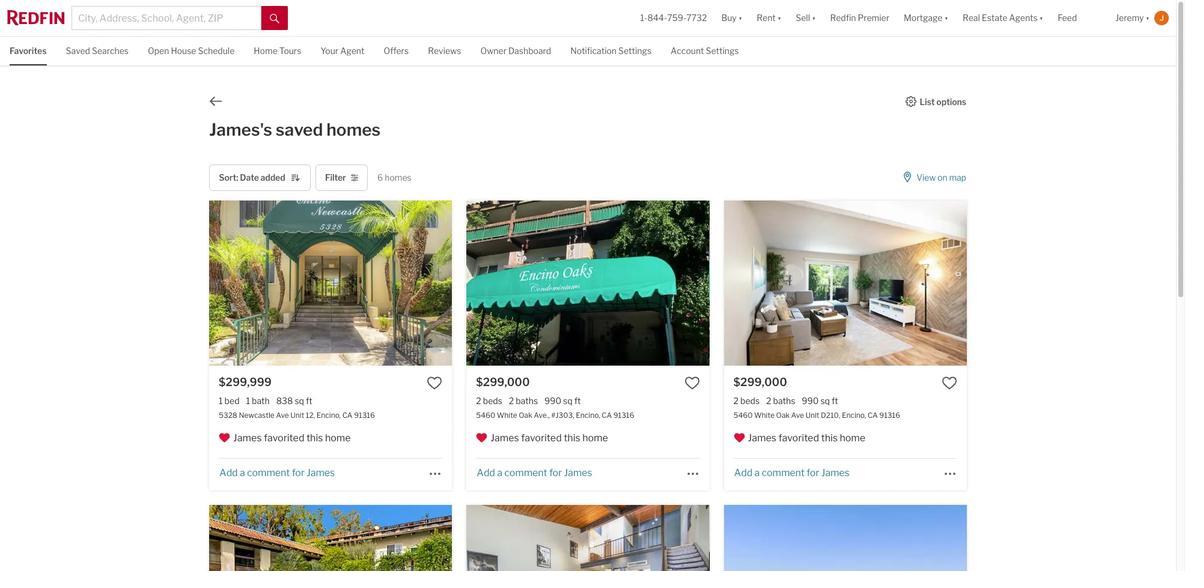 Task type: describe. For each thing, give the bounding box(es) containing it.
1 photo of 5460 white oak ave., #j303, encino, ca 91316 image from the left
[[224, 201, 467, 366]]

this for 12,
[[306, 433, 323, 444]]

notification settings
[[570, 46, 651, 56]]

account settings
[[671, 46, 739, 56]]

add for 5460 white oak ave unit d210, encino, ca 91316
[[734, 468, 752, 479]]

list options button
[[905, 96, 967, 107]]

1 photo of 5460 white oak ave unit a120, encino, ca 91316 image from the left
[[481, 505, 724, 572]]

view
[[917, 173, 936, 183]]

1 photo of 5460 white oak ave unit c313, encino, ca 91316 image from the left
[[0, 505, 209, 572]]

owner dashboard link
[[480, 37, 551, 64]]

favorites
[[10, 46, 47, 56]]

redfin premier button
[[823, 0, 897, 36]]

account
[[671, 46, 704, 56]]

bed
[[225, 396, 240, 406]]

added
[[261, 173, 285, 183]]

add a comment for james for ave
[[734, 468, 850, 479]]

5460 for 5460 white oak ave unit d210, encino, ca 91316
[[734, 411, 753, 420]]

settings for account settings
[[706, 46, 739, 56]]

buy ▾ button
[[714, 0, 750, 36]]

mortgage ▾ button
[[904, 0, 948, 36]]

saved searches link
[[66, 37, 129, 64]]

reviews link
[[428, 37, 461, 64]]

rent
[[757, 13, 776, 23]]

sort : date added
[[219, 173, 285, 183]]

home
[[254, 46, 278, 56]]

your agent link
[[321, 37, 364, 64]]

list
[[920, 96, 935, 107]]

990 for #j303,
[[545, 396, 561, 406]]

favorite button checkbox for 5460 white oak ave unit d210, encino, ca 91316
[[942, 376, 957, 391]]

james down 12,
[[307, 468, 335, 479]]

offers
[[384, 46, 409, 56]]

agents
[[1009, 13, 1038, 23]]

james favorited this home for ave.,
[[491, 433, 608, 444]]

sort
[[219, 173, 236, 183]]

real estate agents ▾ button
[[955, 0, 1051, 36]]

favorite button image for 5460 white oak ave unit d210, encino, ca 91316
[[942, 376, 957, 391]]

oak for ave
[[776, 411, 790, 420]]

838
[[276, 396, 293, 406]]

▾ inside dropdown button
[[1039, 13, 1043, 23]]

view on map button
[[902, 165, 967, 191]]

City, Address, School, Agent, ZIP search field
[[72, 6, 261, 30]]

house
[[171, 46, 196, 56]]

▾ for rent ▾
[[777, 13, 781, 23]]

open house schedule
[[148, 46, 235, 56]]

6 homes
[[377, 172, 412, 183]]

2 photo of 5460 white oak ave unit c313, encino, ca 91316 image from the left
[[209, 505, 452, 572]]

7732
[[686, 13, 707, 23]]

james down 5460 white oak ave., #j303, encino, ca 91316
[[491, 433, 519, 444]]

notification
[[570, 46, 617, 56]]

2 2 from the left
[[509, 396, 514, 406]]

real estate agents ▾ link
[[963, 0, 1043, 36]]

list options
[[920, 96, 966, 107]]

view on map
[[917, 173, 966, 183]]

baths for ave.,
[[516, 396, 538, 406]]

map
[[949, 173, 966, 183]]

offers link
[[384, 37, 409, 64]]

comment for ave
[[762, 468, 805, 479]]

bath
[[252, 396, 270, 406]]

844-
[[647, 13, 667, 23]]

user photo image
[[1154, 11, 1169, 25]]

2 unit from the left
[[806, 411, 819, 420]]

owner
[[480, 46, 507, 56]]

your agent
[[321, 46, 364, 56]]

2 photo of 5460 white oak ave unit d210, encino, ca 91316 image from the left
[[724, 201, 967, 366]]

2 photo of 5328 newcastle ave unit 12, encino, ca 91316 image from the left
[[209, 201, 452, 366]]

d210,
[[821, 411, 840, 420]]

account settings link
[[671, 37, 739, 64]]

this for unit
[[821, 433, 838, 444]]

0 horizontal spatial homes
[[326, 120, 381, 140]]

sq for #j303,
[[563, 396, 573, 406]]

mortgage ▾ button
[[897, 0, 955, 36]]

favorite button image for 5460 white oak ave., #j303, encino, ca 91316
[[684, 376, 700, 391]]

for for 12,
[[292, 468, 305, 479]]

mortgage ▾
[[904, 13, 948, 23]]

1-844-759-7732
[[640, 13, 707, 23]]

home for unit
[[840, 433, 865, 444]]

searches
[[92, 46, 129, 56]]

buy ▾ button
[[721, 0, 742, 36]]

estate
[[982, 13, 1007, 23]]

1 vertical spatial homes
[[385, 172, 412, 183]]

real estate agents ▾
[[963, 13, 1043, 23]]

6
[[377, 172, 383, 183]]

1 for 1 bed
[[219, 396, 223, 406]]

favorite button image for 5328 newcastle ave unit 12, encino, ca 91316
[[427, 376, 443, 391]]

:
[[236, 173, 238, 183]]

james's
[[209, 120, 272, 140]]

▾ for jeremy ▾
[[1146, 13, 1150, 23]]

options
[[937, 96, 966, 107]]

settings for notification settings
[[618, 46, 651, 56]]

agent
[[340, 46, 364, 56]]

1-
[[640, 13, 647, 23]]

feed button
[[1051, 0, 1108, 36]]

james down d210,
[[821, 468, 850, 479]]

ft for unit
[[832, 396, 838, 406]]

redfin premier
[[830, 13, 889, 23]]

12,
[[306, 411, 315, 420]]

date
[[240, 173, 259, 183]]

jeremy ▾
[[1115, 13, 1150, 23]]

redfin
[[830, 13, 856, 23]]

sell
[[796, 13, 810, 23]]

your
[[321, 46, 338, 56]]

jeremy
[[1115, 13, 1144, 23]]

$299,999
[[219, 376, 272, 389]]

$299,000 for 5460 white oak ave., #j303, encino, ca 91316
[[476, 376, 530, 389]]

$299,000 for 5460 white oak ave unit d210, encino, ca 91316
[[734, 376, 787, 389]]

5328 newcastle ave unit 12, encino, ca 91316
[[219, 411, 375, 420]]

3 encino, from the left
[[842, 411, 866, 420]]

4 2 from the left
[[766, 396, 771, 406]]

dashboard
[[508, 46, 551, 56]]

comment for ave.,
[[504, 468, 547, 479]]

2 baths for ave.,
[[509, 396, 538, 406]]

3 photo of 5460 white oak ave., #j303, encino, ca 91316 image from the left
[[709, 201, 952, 366]]

3 ca from the left
[[868, 411, 878, 420]]

james's saved homes
[[209, 120, 381, 140]]

favorite button checkbox for 5328 newcastle ave unit 12, encino, ca 91316
[[427, 376, 443, 391]]



Task type: locate. For each thing, give the bounding box(es) containing it.
0 horizontal spatial 990
[[545, 396, 561, 406]]

▾ right buy at right top
[[738, 13, 742, 23]]

this for #j303,
[[564, 433, 580, 444]]

1
[[219, 396, 223, 406], [246, 396, 250, 406]]

1 ft from the left
[[306, 396, 312, 406]]

james down '#j303,'
[[564, 468, 592, 479]]

2 ca from the left
[[602, 411, 612, 420]]

#j303,
[[551, 411, 574, 420]]

photo of 5328 newcastle ave unit 12, encino, ca 91316 image
[[0, 201, 209, 366], [209, 201, 452, 366], [452, 201, 695, 366]]

james favorited this home down 5460 white oak ave., #j303, encino, ca 91316
[[491, 433, 608, 444]]

1 horizontal spatial comment
[[504, 468, 547, 479]]

james down 5460 white oak ave unit d210, encino, ca 91316
[[748, 433, 776, 444]]

add a comment for james button for unit
[[219, 468, 335, 479]]

ft
[[306, 396, 312, 406], [574, 396, 581, 406], [832, 396, 838, 406]]

reviews
[[428, 46, 461, 56]]

3 ▾ from the left
[[812, 13, 816, 23]]

0 horizontal spatial favorite button checkbox
[[427, 376, 443, 391]]

encino, for $299,000
[[576, 411, 600, 420]]

ca for $299,999
[[342, 411, 353, 420]]

3 photo of 5460 white oak ave unit c313, encino, ca 91316 image from the left
[[452, 505, 695, 572]]

3 for from the left
[[807, 468, 819, 479]]

comment for unit
[[247, 468, 290, 479]]

add a comment for james
[[219, 468, 335, 479], [477, 468, 592, 479], [734, 468, 850, 479]]

a for 5460 white oak ave unit d210, encino, ca 91316
[[754, 468, 760, 479]]

encino, for $299,999
[[317, 411, 341, 420]]

3 a from the left
[[754, 468, 760, 479]]

favorited down ave.,
[[521, 433, 562, 444]]

2 horizontal spatial a
[[754, 468, 760, 479]]

3 add a comment for james from the left
[[734, 468, 850, 479]]

759-
[[667, 13, 686, 23]]

0 horizontal spatial comment
[[247, 468, 290, 479]]

2 1 from the left
[[246, 396, 250, 406]]

0 horizontal spatial this
[[306, 433, 323, 444]]

owner dashboard
[[480, 46, 551, 56]]

on
[[938, 173, 947, 183]]

2 baths from the left
[[773, 396, 795, 406]]

2 comment from the left
[[504, 468, 547, 479]]

0 horizontal spatial beds
[[483, 396, 502, 406]]

favorited down 5328 newcastle ave unit 12, encino, ca 91316
[[264, 433, 304, 444]]

notification settings link
[[570, 37, 651, 64]]

2 beds for 5460 white oak ave., #j303, encino, ca 91316
[[476, 396, 502, 406]]

2 ave from the left
[[791, 411, 804, 420]]

add a comment for james for unit
[[219, 468, 335, 479]]

unit left 12,
[[290, 411, 304, 420]]

0 horizontal spatial settings
[[618, 46, 651, 56]]

0 horizontal spatial ave
[[276, 411, 289, 420]]

favorited for ave
[[779, 433, 819, 444]]

newcastle
[[239, 411, 274, 420]]

tours
[[279, 46, 301, 56]]

1 photo of 5460 white oak ave unit d210, encino, ca 91316 image from the left
[[481, 201, 724, 366]]

add a comment for james button
[[219, 468, 335, 479], [476, 468, 593, 479], [734, 468, 850, 479]]

5460 for 5460 white oak ave., #j303, encino, ca 91316
[[476, 411, 495, 420]]

1 horizontal spatial this
[[564, 433, 580, 444]]

3 james favorited this home from the left
[[748, 433, 865, 444]]

0 horizontal spatial 2 baths
[[509, 396, 538, 406]]

1 horizontal spatial 5460
[[734, 411, 753, 420]]

▾ left user photo
[[1146, 13, 1150, 23]]

2 james favorited this home from the left
[[491, 433, 608, 444]]

0 horizontal spatial home
[[325, 433, 351, 444]]

0 horizontal spatial 990 sq ft
[[545, 396, 581, 406]]

2 favorited from the left
[[521, 433, 562, 444]]

ca right 12,
[[342, 411, 353, 420]]

ave.,
[[534, 411, 550, 420]]

james favorited this home down 5460 white oak ave unit d210, encino, ca 91316
[[748, 433, 865, 444]]

encino, right '#j303,'
[[576, 411, 600, 420]]

2 horizontal spatial add a comment for james
[[734, 468, 850, 479]]

rent ▾ button
[[757, 0, 781, 36]]

0 horizontal spatial unit
[[290, 411, 304, 420]]

1 horizontal spatial ca
[[602, 411, 612, 420]]

1 horizontal spatial 990
[[802, 396, 819, 406]]

ca right d210,
[[868, 411, 878, 420]]

sell ▾ button
[[796, 0, 816, 36]]

3 favorited from the left
[[779, 433, 819, 444]]

990 sq ft
[[545, 396, 581, 406], [802, 396, 838, 406]]

▾ for mortgage ▾
[[944, 13, 948, 23]]

1 add from the left
[[219, 468, 238, 479]]

1 horizontal spatial add a comment for james button
[[476, 468, 593, 479]]

3 2 from the left
[[734, 396, 739, 406]]

1 a from the left
[[240, 468, 245, 479]]

2 horizontal spatial sq
[[821, 396, 830, 406]]

2 a from the left
[[497, 468, 502, 479]]

838 sq ft
[[276, 396, 312, 406]]

1 horizontal spatial add a comment for james
[[477, 468, 592, 479]]

1 ca from the left
[[342, 411, 353, 420]]

2 for from the left
[[549, 468, 562, 479]]

1 horizontal spatial encino,
[[576, 411, 600, 420]]

1 horizontal spatial 1
[[246, 396, 250, 406]]

0 horizontal spatial white
[[497, 411, 517, 420]]

for down 5328 newcastle ave unit 12, encino, ca 91316
[[292, 468, 305, 479]]

1 horizontal spatial oak
[[776, 411, 790, 420]]

1 left the bath
[[246, 396, 250, 406]]

1 for from the left
[[292, 468, 305, 479]]

1 horizontal spatial $299,000
[[734, 376, 787, 389]]

favorite button checkbox
[[427, 376, 443, 391], [684, 376, 700, 391], [942, 376, 957, 391]]

91316 for $299,999
[[354, 411, 375, 420]]

add
[[219, 468, 238, 479], [477, 468, 495, 479], [734, 468, 752, 479]]

990 sq ft for unit
[[802, 396, 838, 406]]

1 beds from the left
[[483, 396, 502, 406]]

0 horizontal spatial favorited
[[264, 433, 304, 444]]

for for #j303,
[[549, 468, 562, 479]]

990 sq ft for #j303,
[[545, 396, 581, 406]]

2 baths for ave
[[766, 396, 795, 406]]

3 favorite button checkbox from the left
[[942, 376, 957, 391]]

1 add a comment for james from the left
[[219, 468, 335, 479]]

2 horizontal spatial 91316
[[879, 411, 900, 420]]

ft up '#j303,'
[[574, 396, 581, 406]]

990 sq ft up 5460 white oak ave unit d210, encino, ca 91316
[[802, 396, 838, 406]]

1 sq from the left
[[295, 396, 304, 406]]

3 add from the left
[[734, 468, 752, 479]]

sell ▾ button
[[789, 0, 823, 36]]

2 add a comment for james from the left
[[477, 468, 592, 479]]

favorited for ave.,
[[521, 433, 562, 444]]

james favorited this home down 5328 newcastle ave unit 12, encino, ca 91316
[[233, 433, 351, 444]]

0 horizontal spatial james favorited this home
[[233, 433, 351, 444]]

0 horizontal spatial $299,000
[[476, 376, 530, 389]]

saved
[[276, 120, 323, 140]]

submit search image
[[270, 14, 279, 23]]

91316 for $299,000
[[613, 411, 634, 420]]

1 horizontal spatial favorited
[[521, 433, 562, 444]]

1 1 from the left
[[219, 396, 223, 406]]

encino,
[[317, 411, 341, 420], [576, 411, 600, 420], [842, 411, 866, 420]]

baths up 5460 white oak ave unit d210, encino, ca 91316
[[773, 396, 795, 406]]

home tours link
[[254, 37, 301, 64]]

ft up d210,
[[832, 396, 838, 406]]

1 2 from the left
[[476, 396, 481, 406]]

photo of 5460 white oak ave unit c313, encino, ca 91316 image
[[0, 505, 209, 572], [209, 505, 452, 572], [452, 505, 695, 572]]

1 horizontal spatial for
[[549, 468, 562, 479]]

1 990 from the left
[[545, 396, 561, 406]]

ft for #j303,
[[574, 396, 581, 406]]

rent ▾ button
[[750, 0, 789, 36]]

2 horizontal spatial james favorited this home
[[748, 433, 865, 444]]

a for 5460 white oak ave., #j303, encino, ca 91316
[[497, 468, 502, 479]]

0 horizontal spatial sq
[[295, 396, 304, 406]]

5460 white oak ave., #j303, encino, ca 91316
[[476, 411, 634, 420]]

3 photo of 5460 white oak ave unit a120, encino, ca 91316 image from the left
[[967, 505, 1185, 572]]

baths up ave.,
[[516, 396, 538, 406]]

1 unit from the left
[[290, 411, 304, 420]]

1 horizontal spatial 2 beds
[[734, 396, 760, 406]]

1 horizontal spatial 91316
[[613, 411, 634, 420]]

2 2 baths from the left
[[766, 396, 795, 406]]

1 horizontal spatial unit
[[806, 411, 819, 420]]

ave down 838
[[276, 411, 289, 420]]

1 horizontal spatial ave
[[791, 411, 804, 420]]

91316
[[354, 411, 375, 420], [613, 411, 634, 420], [879, 411, 900, 420]]

sq for unit
[[821, 396, 830, 406]]

4 ▾ from the left
[[944, 13, 948, 23]]

▾ for buy ▾
[[738, 13, 742, 23]]

2 91316 from the left
[[613, 411, 634, 420]]

james favorited this home for unit
[[233, 433, 351, 444]]

settings down the 1- at the right top
[[618, 46, 651, 56]]

2 beds from the left
[[740, 396, 760, 406]]

1 oak from the left
[[519, 411, 532, 420]]

ca for $299,000
[[602, 411, 612, 420]]

3 photo of 5460 white oak ave unit g313, encino, ca 91316 image from the left
[[709, 505, 952, 572]]

1 horizontal spatial add
[[477, 468, 495, 479]]

2 horizontal spatial add a comment for james button
[[734, 468, 850, 479]]

2 photo of 5460 white oak ave unit a120, encino, ca 91316 image from the left
[[724, 505, 967, 572]]

add a comment for james button for ave
[[734, 468, 850, 479]]

▾
[[738, 13, 742, 23], [777, 13, 781, 23], [812, 13, 816, 23], [944, 13, 948, 23], [1039, 13, 1043, 23], [1146, 13, 1150, 23]]

sq up 5328 newcastle ave unit 12, encino, ca 91316
[[295, 396, 304, 406]]

1 left bed
[[219, 396, 223, 406]]

1 horizontal spatial home
[[582, 433, 608, 444]]

a for 5328 newcastle ave unit 12, encino, ca 91316
[[240, 468, 245, 479]]

favorites link
[[10, 37, 47, 64]]

990 up 5460 white oak ave unit d210, encino, ca 91316
[[802, 396, 819, 406]]

0 horizontal spatial oak
[[519, 411, 532, 420]]

2 horizontal spatial ft
[[832, 396, 838, 406]]

home down 5460 white oak ave., #j303, encino, ca 91316
[[582, 433, 608, 444]]

2 horizontal spatial this
[[821, 433, 838, 444]]

2 home from the left
[[582, 433, 608, 444]]

3 comment from the left
[[762, 468, 805, 479]]

rent ▾
[[757, 13, 781, 23]]

$299,000
[[476, 376, 530, 389], [734, 376, 787, 389]]

favorite button checkbox for 5460 white oak ave., #j303, encino, ca 91316
[[684, 376, 700, 391]]

0 horizontal spatial add a comment for james button
[[219, 468, 335, 479]]

homes right 6
[[385, 172, 412, 183]]

1 for 1 bath
[[246, 396, 250, 406]]

2 favorite button image from the left
[[684, 376, 700, 391]]

add a comment for james button for ave.,
[[476, 468, 593, 479]]

2 favorite button checkbox from the left
[[684, 376, 700, 391]]

1 $299,000 from the left
[[476, 376, 530, 389]]

home down d210,
[[840, 433, 865, 444]]

2 photo of 5460 white oak ave., #j303, encino, ca 91316 image from the left
[[467, 201, 710, 366]]

3 home from the left
[[840, 433, 865, 444]]

0 horizontal spatial add a comment for james
[[219, 468, 335, 479]]

0 horizontal spatial a
[[240, 468, 245, 479]]

buy
[[721, 13, 737, 23]]

favorite button image
[[427, 376, 443, 391], [684, 376, 700, 391], [942, 376, 957, 391]]

home down 5328 newcastle ave unit 12, encino, ca 91316
[[325, 433, 351, 444]]

for
[[292, 468, 305, 479], [549, 468, 562, 479], [807, 468, 819, 479]]

3 ft from the left
[[832, 396, 838, 406]]

3 sq from the left
[[821, 396, 830, 406]]

2 horizontal spatial add
[[734, 468, 752, 479]]

photo of 5460 white oak ave unit a120, encino, ca 91316 image
[[481, 505, 724, 572], [724, 505, 967, 572], [967, 505, 1185, 572]]

1 ave from the left
[[276, 411, 289, 420]]

2 white from the left
[[754, 411, 775, 420]]

0 horizontal spatial ft
[[306, 396, 312, 406]]

homes up filter popup button
[[326, 120, 381, 140]]

1 comment from the left
[[247, 468, 290, 479]]

add for 5460 white oak ave., #j303, encino, ca 91316
[[477, 468, 495, 479]]

baths for ave
[[773, 396, 795, 406]]

1 horizontal spatial white
[[754, 411, 775, 420]]

0 horizontal spatial baths
[[516, 396, 538, 406]]

home tours
[[254, 46, 301, 56]]

for down 5460 white oak ave unit d210, encino, ca 91316
[[807, 468, 819, 479]]

2 beds for 5460 white oak ave unit d210, encino, ca 91316
[[734, 396, 760, 406]]

5460 white oak ave unit d210, encino, ca 91316
[[734, 411, 900, 420]]

1 home from the left
[[325, 433, 351, 444]]

this down d210,
[[821, 433, 838, 444]]

0 vertical spatial homes
[[326, 120, 381, 140]]

3 favorite button image from the left
[[942, 376, 957, 391]]

2 horizontal spatial favorited
[[779, 433, 819, 444]]

1 add a comment for james button from the left
[[219, 468, 335, 479]]

real
[[963, 13, 980, 23]]

white for ave.,
[[497, 411, 517, 420]]

unit
[[290, 411, 304, 420], [806, 411, 819, 420]]

photo of 5460 white oak ave., #j303, encino, ca 91316 image
[[224, 201, 467, 366], [467, 201, 710, 366], [709, 201, 952, 366]]

filter
[[325, 173, 346, 183]]

1 horizontal spatial ft
[[574, 396, 581, 406]]

▾ right agents
[[1039, 13, 1043, 23]]

this down '#j303,'
[[564, 433, 580, 444]]

990 for unit
[[802, 396, 819, 406]]

2 horizontal spatial comment
[[762, 468, 805, 479]]

▾ right 'mortgage'
[[944, 13, 948, 23]]

5 ▾ from the left
[[1039, 13, 1043, 23]]

feed
[[1058, 13, 1077, 23]]

▾ for sell ▾
[[812, 13, 816, 23]]

beds for 5460 white oak ave., #j303, encino, ca 91316
[[483, 396, 502, 406]]

settings down buy at right top
[[706, 46, 739, 56]]

2 5460 from the left
[[734, 411, 753, 420]]

beds for 5460 white oak ave unit d210, encino, ca 91316
[[740, 396, 760, 406]]

0 horizontal spatial 91316
[[354, 411, 375, 420]]

this down 12,
[[306, 433, 323, 444]]

this
[[306, 433, 323, 444], [564, 433, 580, 444], [821, 433, 838, 444]]

favorited for unit
[[264, 433, 304, 444]]

2 horizontal spatial favorite button checkbox
[[942, 376, 957, 391]]

sell ▾
[[796, 13, 816, 23]]

2 2 beds from the left
[[734, 396, 760, 406]]

ave left d210,
[[791, 411, 804, 420]]

settings
[[618, 46, 651, 56], [706, 46, 739, 56]]

2 990 from the left
[[802, 396, 819, 406]]

0 horizontal spatial ca
[[342, 411, 353, 420]]

ft for 12,
[[306, 396, 312, 406]]

1 this from the left
[[306, 433, 323, 444]]

2 horizontal spatial encino,
[[842, 411, 866, 420]]

2 $299,000 from the left
[[734, 376, 787, 389]]

2 add from the left
[[477, 468, 495, 479]]

3 91316 from the left
[[879, 411, 900, 420]]

james favorited this home for ave
[[748, 433, 865, 444]]

0 horizontal spatial 2 beds
[[476, 396, 502, 406]]

sq up d210,
[[821, 396, 830, 406]]

0 horizontal spatial add
[[219, 468, 238, 479]]

0 horizontal spatial 1
[[219, 396, 223, 406]]

1 horizontal spatial sq
[[563, 396, 573, 406]]

james favorited this home
[[233, 433, 351, 444], [491, 433, 608, 444], [748, 433, 865, 444]]

0 horizontal spatial 5460
[[476, 411, 495, 420]]

1 james favorited this home from the left
[[233, 433, 351, 444]]

white
[[497, 411, 517, 420], [754, 411, 775, 420]]

2 oak from the left
[[776, 411, 790, 420]]

▾ right the sell in the top of the page
[[812, 13, 816, 23]]

1 horizontal spatial settings
[[706, 46, 739, 56]]

comment
[[247, 468, 290, 479], [504, 468, 547, 479], [762, 468, 805, 479]]

2 ft from the left
[[574, 396, 581, 406]]

1-844-759-7732 link
[[640, 13, 707, 23]]

filter button
[[315, 165, 368, 191]]

990 sq ft up '#j303,'
[[545, 396, 581, 406]]

2 settings from the left
[[706, 46, 739, 56]]

baths
[[516, 396, 538, 406], [773, 396, 795, 406]]

1 photo of 5460 white oak ave unit g313, encino, ca 91316 image from the left
[[224, 505, 467, 572]]

1 horizontal spatial favorite button image
[[684, 376, 700, 391]]

1 horizontal spatial james favorited this home
[[491, 433, 608, 444]]

sq
[[295, 396, 304, 406], [563, 396, 573, 406], [821, 396, 830, 406]]

open house schedule link
[[148, 37, 235, 64]]

1 2 beds from the left
[[476, 396, 502, 406]]

2
[[476, 396, 481, 406], [509, 396, 514, 406], [734, 396, 739, 406], [766, 396, 771, 406]]

add a comment for james for ave.,
[[477, 468, 592, 479]]

2 horizontal spatial favorite button image
[[942, 376, 957, 391]]

0 horizontal spatial for
[[292, 468, 305, 479]]

1 horizontal spatial a
[[497, 468, 502, 479]]

encino, right d210,
[[842, 411, 866, 420]]

saved searches
[[66, 46, 129, 56]]

6 ▾ from the left
[[1146, 13, 1150, 23]]

photo of 5460 white oak ave unit d210, encino, ca 91316 image
[[481, 201, 724, 366], [724, 201, 967, 366], [967, 201, 1185, 366]]

1 horizontal spatial 990 sq ft
[[802, 396, 838, 406]]

5328
[[219, 411, 237, 420]]

1 horizontal spatial baths
[[773, 396, 795, 406]]

ft up 12,
[[306, 396, 312, 406]]

1 encino, from the left
[[317, 411, 341, 420]]

2 encino, from the left
[[576, 411, 600, 420]]

1 white from the left
[[497, 411, 517, 420]]

0 horizontal spatial favorite button image
[[427, 376, 443, 391]]

1 bath
[[246, 396, 270, 406]]

1 settings from the left
[[618, 46, 651, 56]]

for for unit
[[807, 468, 819, 479]]

unit left d210,
[[806, 411, 819, 420]]

0 horizontal spatial encino,
[[317, 411, 341, 420]]

white for ave
[[754, 411, 775, 420]]

1 2 baths from the left
[[509, 396, 538, 406]]

1 91316 from the left
[[354, 411, 375, 420]]

3 photo of 5460 white oak ave unit d210, encino, ca 91316 image from the left
[[967, 201, 1185, 366]]

oak for ave.,
[[519, 411, 532, 420]]

1 990 sq ft from the left
[[545, 396, 581, 406]]

1 baths from the left
[[516, 396, 538, 406]]

homes
[[326, 120, 381, 140], [385, 172, 412, 183]]

james
[[233, 433, 262, 444], [491, 433, 519, 444], [748, 433, 776, 444], [307, 468, 335, 479], [564, 468, 592, 479], [821, 468, 850, 479]]

1 5460 from the left
[[476, 411, 495, 420]]

for down 5460 white oak ave., #j303, encino, ca 91316
[[549, 468, 562, 479]]

1 photo of 5328 newcastle ave unit 12, encino, ca 91316 image from the left
[[0, 201, 209, 366]]

ave
[[276, 411, 289, 420], [791, 411, 804, 420]]

open
[[148, 46, 169, 56]]

1 horizontal spatial favorite button checkbox
[[684, 376, 700, 391]]

3 this from the left
[[821, 433, 838, 444]]

1 horizontal spatial beds
[[740, 396, 760, 406]]

2 photo of 5460 white oak ave unit g313, encino, ca 91316 image from the left
[[467, 505, 710, 572]]

home for 12,
[[325, 433, 351, 444]]

favorited down 5460 white oak ave unit d210, encino, ca 91316
[[779, 433, 819, 444]]

encino, right 12,
[[317, 411, 341, 420]]

1 favorite button image from the left
[[427, 376, 443, 391]]

3 photo of 5328 newcastle ave unit 12, encino, ca 91316 image from the left
[[452, 201, 695, 366]]

saved
[[66, 46, 90, 56]]

2 sq from the left
[[563, 396, 573, 406]]

2 baths up 5460 white oak ave unit d210, encino, ca 91316
[[766, 396, 795, 406]]

1 horizontal spatial homes
[[385, 172, 412, 183]]

2 horizontal spatial home
[[840, 433, 865, 444]]

▾ right rent at the right of the page
[[777, 13, 781, 23]]

add for 5328 newcastle ave unit 12, encino, ca 91316
[[219, 468, 238, 479]]

2 this from the left
[[564, 433, 580, 444]]

sq for 12,
[[295, 396, 304, 406]]

ca right '#j303,'
[[602, 411, 612, 420]]

schedule
[[198, 46, 235, 56]]

sq up '#j303,'
[[563, 396, 573, 406]]

2 horizontal spatial ca
[[868, 411, 878, 420]]

oak left ave.,
[[519, 411, 532, 420]]

2 horizontal spatial for
[[807, 468, 819, 479]]

1 horizontal spatial 2 baths
[[766, 396, 795, 406]]

5460
[[476, 411, 495, 420], [734, 411, 753, 420]]

990 up 5460 white oak ave., #j303, encino, ca 91316
[[545, 396, 561, 406]]

2 990 sq ft from the left
[[802, 396, 838, 406]]

james down newcastle
[[233, 433, 262, 444]]

2 baths up ave.,
[[509, 396, 538, 406]]

favorited
[[264, 433, 304, 444], [521, 433, 562, 444], [779, 433, 819, 444]]

home for #j303,
[[582, 433, 608, 444]]

2 ▾ from the left
[[777, 13, 781, 23]]

photo of 5460 white oak ave unit g313, encino, ca 91316 image
[[224, 505, 467, 572], [467, 505, 710, 572], [709, 505, 952, 572]]

oak left d210,
[[776, 411, 790, 420]]

1 bed
[[219, 396, 240, 406]]



Task type: vqa. For each thing, say whether or not it's contained in the screenshot.
'0% Down VA Home Loans: Get Quote' link
no



